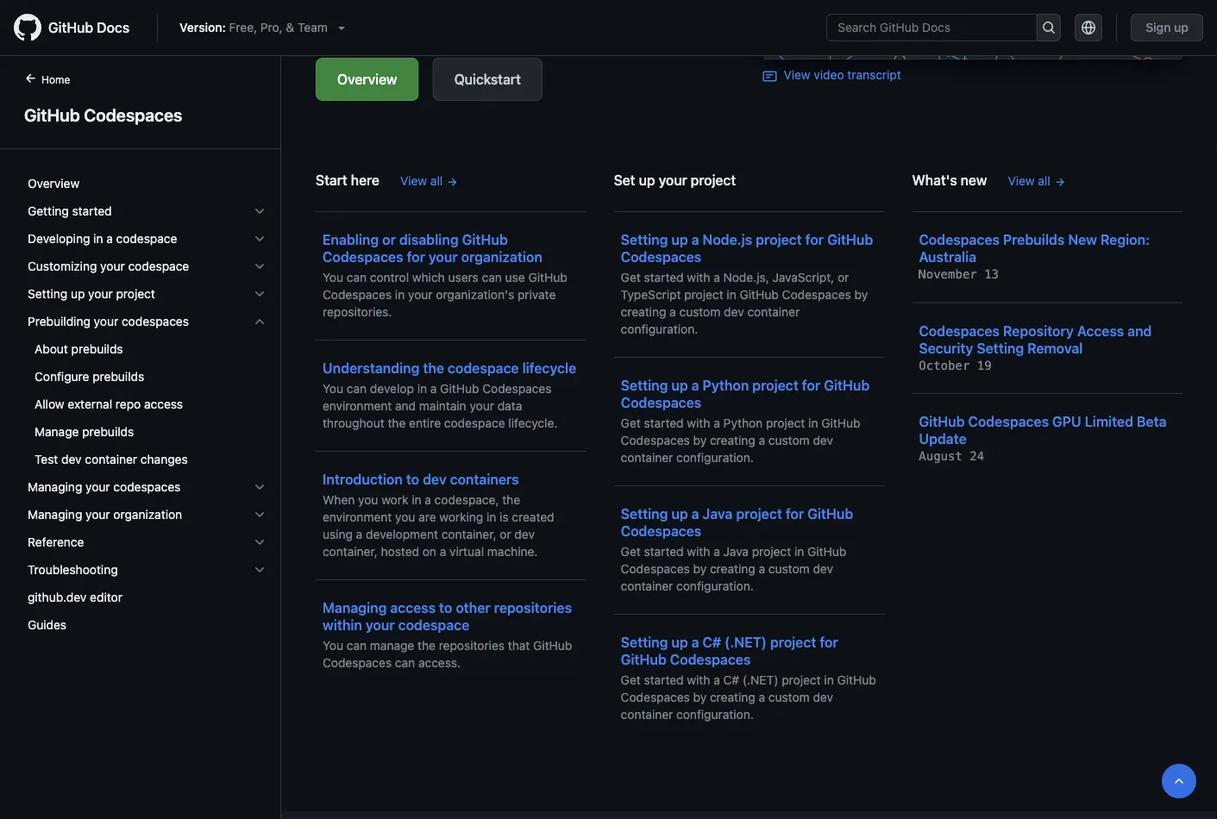 Task type: describe. For each thing, give the bounding box(es) containing it.
and inside understanding the codespace lifecycle you can develop in a github codespaces environment and maintain your data throughout the entire codespace lifecycle.
[[395, 399, 416, 413]]

started inside setting up a c# (.net) project for github codespaces get started with a c# (.net) project in github codespaces by creating a custom dev container configuration.
[[644, 674, 684, 688]]

started inside dropdown button
[[72, 204, 112, 218]]

a inside understanding the codespace lifecycle you can develop in a github codespaces environment and maintain your data throughout the entire codespace lifecycle.
[[430, 382, 437, 396]]

reference
[[28, 535, 84, 550]]

container inside test dev container changes link
[[85, 453, 137, 467]]

develop
[[370, 382, 414, 396]]

javascript,
[[773, 271, 835, 285]]

manage
[[370, 639, 414, 653]]

container inside setting up a python project for github codespaces get started with a python project in github codespaces by creating a custom dev container configuration.
[[621, 451, 673, 465]]

creating inside setting up a python project for github codespaces get started with a python project in github codespaces by creating a custom dev container configuration.
[[710, 434, 756, 448]]

view video transcript
[[784, 68, 902, 82]]

codespaces for prebuilding your codespaces
[[122, 315, 189, 329]]

started for setting up a python project for github codespaces
[[644, 416, 684, 431]]

for for python
[[802, 378, 821, 394]]

codespaces inside understanding the codespace lifecycle you can develop in a github codespaces environment and maintain your data throughout the entire codespace lifecycle.
[[483, 382, 552, 396]]

0 vertical spatial repositories
[[494, 600, 572, 617]]

get for setting up a node.js project for github codespaces
[[621, 271, 641, 285]]

within
[[323, 617, 362, 634]]

the inside introduction to dev containers when you work in a codespace, the environment you are working in is created using a development container, or dev container, hosted on a virtual machine.
[[502, 493, 520, 507]]

use
[[505, 271, 525, 285]]

set
[[614, 172, 636, 189]]

containers
[[450, 472, 519, 488]]

work
[[382, 493, 409, 507]]

access inside prebuilding your codespaces element
[[144, 397, 183, 412]]

development
[[366, 528, 438, 542]]

start here
[[316, 172, 380, 189]]

are
[[419, 510, 436, 525]]

configure
[[35, 370, 89, 384]]

github docs link
[[14, 14, 143, 41]]

control
[[370, 271, 409, 285]]

node.js,
[[724, 271, 769, 285]]

in inside dropdown button
[[93, 232, 103, 246]]

organization's
[[436, 288, 515, 302]]

github inside github codespaces gpu limited beta update august 24
[[919, 414, 965, 430]]

github codespaces link
[[21, 102, 260, 128]]

codespaces inside github codespaces gpu limited beta update august 24
[[969, 414, 1049, 430]]

view all link for start here
[[400, 172, 458, 190]]

managing your organization
[[28, 508, 182, 522]]

sc 9kayk9 0 image for reference
[[253, 536, 267, 550]]

allow external repo access
[[35, 397, 183, 412]]

up for setting up a java project for github codespaces get started with a java project in github codespaces by creating a custom dev container configuration.
[[672, 506, 688, 522]]

australia
[[919, 249, 977, 265]]

editor
[[90, 591, 122, 605]]

in inside setting up a c# (.net) project for github codespaces get started with a c# (.net) project in github codespaces by creating a custom dev container configuration.
[[824, 674, 834, 688]]

by inside setting up a java project for github codespaces get started with a java project in github codespaces by creating a custom dev container configuration.
[[693, 562, 707, 576]]

using
[[323, 528, 353, 542]]

dev inside setting up a java project for github codespaces get started with a java project in github codespaces by creating a custom dev container configuration.
[[813, 562, 834, 576]]

up for sign up
[[1175, 20, 1189, 35]]

codespace inside managing access to other repositories within your codespace you can manage the repositories that github codespaces can access.
[[398, 617, 470, 634]]

your inside setting up your project dropdown button
[[88, 287, 113, 301]]

prebuilds for manage prebuilds
[[82, 425, 134, 439]]

troubleshooting button
[[21, 557, 274, 584]]

1 vertical spatial you
[[395, 510, 415, 525]]

github codespaces element
[[0, 70, 281, 818]]

github inside managing access to other repositories within your codespace you can manage the repositories that github codespaces can access.
[[533, 639, 572, 653]]

creating inside setting up a java project for github codespaces get started with a java project in github codespaces by creating a custom dev container configuration.
[[710, 562, 756, 576]]

prebuilding your codespaces
[[28, 315, 189, 329]]

view all link for what's new
[[1008, 172, 1066, 190]]

developing in a codespace
[[28, 232, 177, 246]]

sc 9kayk9 0 image for customizing your codespace
[[253, 260, 267, 274]]

is
[[500, 510, 509, 525]]

introduction to dev containers when you work in a codespace, the environment you are working in is created using a development container, or dev container, hosted on a virtual machine.
[[323, 472, 555, 559]]

enabling
[[323, 232, 379, 248]]

quickstart
[[454, 71, 521, 88]]

0 horizontal spatial overview link
[[21, 170, 274, 198]]

up for set up your project
[[639, 172, 655, 189]]

setting up a c# (.net) project for github codespaces get started with a c# (.net) project in github codespaces by creating a custom dev container configuration.
[[621, 635, 877, 722]]

1 vertical spatial repositories
[[439, 639, 505, 653]]

overview inside github codespaces element
[[28, 176, 80, 191]]

can inside understanding the codespace lifecycle you can develop in a github codespaces environment and maintain your data throughout the entire codespace lifecycle.
[[347, 382, 367, 396]]

the left entire
[[388, 416, 406, 431]]

november
[[919, 268, 977, 282]]

in inside enabling or disabling github codespaces for your organization you can control which users can use github codespaces in your organization's private repositories.
[[395, 288, 405, 302]]

customizing
[[28, 259, 97, 274]]

your down the which
[[408, 288, 433, 302]]

can down within
[[347, 639, 367, 653]]

august
[[919, 450, 963, 464]]

in inside setting up a node.js project for github codespaces get started with a node.js, javascript, or typescript project in github codespaces by creating a custom dev container configuration.
[[727, 288, 737, 302]]

getting
[[28, 204, 69, 218]]

24
[[970, 450, 985, 464]]

setting up a python project for github codespaces get started with a python project in github codespaces by creating a custom dev container configuration.
[[621, 378, 870, 465]]

allow external repo access link
[[21, 391, 274, 419]]

setting for node.js
[[621, 232, 668, 248]]

and inside codespaces repository access and security setting removal october 19
[[1128, 323, 1152, 339]]

or inside enabling or disabling github codespaces for your organization you can control which users can use github codespaces in your organization's private repositories.
[[382, 232, 396, 248]]

developing in a codespace button
[[21, 225, 274, 253]]

0 vertical spatial (.net)
[[725, 635, 767, 651]]

setting up a java project for github codespaces get started with a java project in github codespaces by creating a custom dev container configuration.
[[621, 506, 854, 594]]

codespace inside dropdown button
[[116, 232, 177, 246]]

virtual
[[450, 545, 484, 559]]

managing your codespaces
[[28, 480, 181, 494]]

docs
[[97, 19, 130, 36]]

container inside setting up a c# (.net) project for github codespaces get started with a c# (.net) project in github codespaces by creating a custom dev container configuration.
[[621, 708, 673, 722]]

new
[[1069, 232, 1098, 248]]

get inside setting up a c# (.net) project for github codespaces get started with a c# (.net) project in github codespaces by creating a custom dev container configuration.
[[621, 674, 641, 688]]

your inside managing access to other repositories within your codespace you can manage the repositories that github codespaces can access.
[[366, 617, 395, 634]]

13
[[985, 268, 999, 282]]

typescript
[[621, 288, 681, 302]]

what's
[[912, 172, 958, 189]]

your right set
[[659, 172, 687, 189]]

prebuilds
[[1003, 232, 1065, 248]]

configuration. inside setting up a java project for github codespaces get started with a java project in github codespaces by creating a custom dev container configuration.
[[677, 579, 754, 594]]

with for node.js
[[687, 271, 711, 285]]

your inside 'prebuilding your codespaces' dropdown button
[[94, 315, 118, 329]]

managing for organization
[[28, 508, 82, 522]]

changes
[[141, 453, 188, 467]]

your down disabling
[[429, 249, 458, 265]]

working
[[440, 510, 483, 525]]

dev inside github codespaces element
[[61, 453, 82, 467]]

setting for python
[[621, 378, 668, 394]]

up for setting up a node.js project for github codespaces get started with a node.js, javascript, or typescript project in github codespaces by creating a custom dev container configuration.
[[672, 232, 688, 248]]

when
[[323, 493, 355, 507]]

disabling
[[399, 232, 459, 248]]

understanding the codespace lifecycle you can develop in a github codespaces environment and maintain your data throughout the entire codespace lifecycle.
[[323, 360, 577, 431]]

prebuilding your codespaces element containing prebuilding your codespaces
[[14, 308, 280, 474]]

codespaces inside codespaces repository access and security setting removal october 19
[[919, 323, 1000, 339]]

by inside setting up a node.js project for github codespaces get started with a node.js, javascript, or typescript project in github codespaces by creating a custom dev container configuration.
[[855, 288, 868, 302]]

in inside setting up a python project for github codespaces get started with a python project in github codespaces by creating a custom dev container configuration.
[[809, 416, 818, 431]]

1 vertical spatial java
[[724, 545, 749, 559]]

region:
[[1101, 232, 1150, 248]]

configuration. inside setting up a c# (.net) project for github codespaces get started with a c# (.net) project in github codespaces by creating a custom dev container configuration.
[[677, 708, 754, 722]]

the inside managing access to other repositories within your codespace you can manage the repositories that github codespaces can access.
[[418, 639, 436, 653]]

codespace,
[[435, 493, 499, 507]]

sc 9kayk9 0 image for troubleshooting
[[253, 563, 267, 577]]

codespace inside dropdown button
[[128, 259, 189, 274]]

about prebuilds link
[[21, 336, 274, 363]]

hosted
[[381, 545, 419, 559]]

project inside dropdown button
[[116, 287, 155, 301]]

container inside setting up a node.js project for github codespaces get started with a node.js, javascript, or typescript project in github codespaces by creating a custom dev container configuration.
[[748, 305, 800, 319]]

0 vertical spatial you
[[358, 493, 378, 507]]

guides
[[28, 618, 67, 633]]

started for setting up a node.js project for github codespaces
[[644, 271, 684, 285]]

manage prebuilds link
[[21, 419, 274, 446]]

troubleshooting
[[28, 563, 118, 577]]

view all for start here
[[400, 174, 443, 188]]

select language: current language is english image
[[1082, 21, 1096, 35]]

to inside introduction to dev containers when you work in a codespace, the environment you are working in is created using a development container, or dev container, hosted on a virtual machine.
[[406, 472, 420, 488]]

or inside introduction to dev containers when you work in a codespace, the environment you are working in is created using a development container, or dev container, hosted on a virtual machine.
[[500, 528, 511, 542]]

prebuilds for configure prebuilds
[[93, 370, 144, 384]]

environment for introduction
[[323, 510, 392, 525]]

configuration. inside setting up a node.js project for github codespaces get started with a node.js, javascript, or typescript project in github codespaces by creating a custom dev container configuration.
[[621, 322, 698, 337]]

19
[[977, 359, 992, 373]]

all for disabling
[[431, 174, 443, 188]]

managing access to other repositories within your codespace you can manage the repositories that github codespaces can access.
[[323, 600, 572, 670]]

pro,
[[261, 20, 283, 35]]

1 vertical spatial python
[[724, 416, 763, 431]]

removal
[[1028, 340, 1083, 356]]

access inside managing access to other repositories within your codespace you can manage the repositories that github codespaces can access.
[[390, 600, 436, 617]]

introduction
[[323, 472, 403, 488]]

what's new
[[912, 172, 988, 189]]

about
[[35, 342, 68, 356]]

started for setting up a java project for github codespaces
[[644, 545, 684, 559]]

setting up a node.js project for github codespaces get started with a node.js, javascript, or typescript project in github codespaces by creating a custom dev container configuration.
[[621, 232, 873, 337]]

github inside understanding the codespace lifecycle you can develop in a github codespaces environment and maintain your data throughout the entire codespace lifecycle.
[[440, 382, 479, 396]]

reference button
[[21, 529, 274, 557]]

configure prebuilds
[[35, 370, 144, 384]]

view video transcript link
[[763, 68, 902, 83]]

sc 9kayk9 0 image for developing in a codespace
[[253, 232, 267, 246]]

codespaces inside managing access to other repositories within your codespace you can manage the repositories that github codespaces can access.
[[323, 656, 392, 670]]

your inside understanding the codespace lifecycle you can develop in a github codespaces environment and maintain your data throughout the entire codespace lifecycle.
[[470, 399, 494, 413]]

free,
[[229, 20, 257, 35]]

for for node.js
[[806, 232, 824, 248]]

test
[[35, 453, 58, 467]]

in inside understanding the codespace lifecycle you can develop in a github codespaces environment and maintain your data throughout the entire codespace lifecycle.
[[417, 382, 427, 396]]

prebuilding your codespaces button
[[21, 308, 274, 336]]

with inside setting up a c# (.net) project for github codespaces get started with a c# (.net) project in github codespaces by creating a custom dev container configuration.
[[687, 674, 711, 688]]



Task type: vqa. For each thing, say whether or not it's contained in the screenshot.
SETTING inside Setting up a Java project for GitHub Codespaces Get started with a Java project in GitHub Codespaces by creating a custom dev container configuration.
yes



Task type: locate. For each thing, give the bounding box(es) containing it.
here
[[351, 172, 380, 189]]

sc 9kayk9 0 image inside reference dropdown button
[[253, 536, 267, 550]]

managing down test
[[28, 480, 82, 494]]

access
[[1078, 323, 1125, 339]]

1 horizontal spatial view all
[[1008, 174, 1051, 188]]

a inside developing in a codespace dropdown button
[[106, 232, 113, 246]]

you down enabling
[[323, 271, 343, 285]]

custom
[[680, 305, 721, 319], [769, 434, 810, 448], [769, 562, 810, 576], [769, 691, 810, 705]]

october 19 element
[[919, 359, 992, 373]]

overview link down the triangle down image
[[316, 58, 419, 101]]

repositories up that
[[494, 600, 572, 617]]

and down develop
[[395, 399, 416, 413]]

lifecycle
[[523, 360, 577, 377]]

sc 9kayk9 0 image inside troubleshooting dropdown button
[[253, 563, 267, 577]]

test dev container changes
[[35, 453, 188, 467]]

other
[[456, 600, 491, 617]]

1 horizontal spatial view
[[784, 68, 811, 82]]

started inside setting up a python project for github codespaces get started with a python project in github codespaces by creating a custom dev container configuration.
[[644, 416, 684, 431]]

3 sc 9kayk9 0 image from the top
[[253, 563, 267, 577]]

view all for what's new
[[1008, 174, 1051, 188]]

1 vertical spatial or
[[838, 271, 849, 285]]

for inside setting up a python project for github codespaces get started with a python project in github codespaces by creating a custom dev container configuration.
[[802, 378, 821, 394]]

0 horizontal spatial access
[[144, 397, 183, 412]]

to
[[406, 472, 420, 488], [439, 600, 452, 617]]

up inside setting up a java project for github codespaces get started with a java project in github codespaces by creating a custom dev container configuration.
[[672, 506, 688, 522]]

you down within
[[323, 639, 343, 653]]

prebuilds inside "link"
[[93, 370, 144, 384]]

lifecycle.
[[509, 416, 558, 431]]

new
[[961, 172, 988, 189]]

1 horizontal spatial organization
[[461, 249, 543, 265]]

container, up virtual
[[442, 528, 497, 542]]

by inside setting up a python project for github codespaces get started with a python project in github codespaces by creating a custom dev container configuration.
[[693, 434, 707, 448]]

github codespaces
[[24, 104, 182, 125]]

access up manage
[[390, 600, 436, 617]]

prebuilding your codespaces element containing about prebuilds
[[14, 336, 280, 474]]

view for enabling or disabling github codespaces for your organization
[[400, 174, 427, 188]]

1 horizontal spatial or
[[500, 528, 511, 542]]

node.js
[[703, 232, 753, 248]]

setting for project
[[28, 287, 67, 301]]

you
[[323, 271, 343, 285], [323, 382, 343, 396], [323, 639, 343, 653]]

codespaces repository access and security setting removal october 19
[[919, 323, 1152, 373]]

codespaces down test dev container changes link
[[113, 480, 181, 494]]

with for java
[[687, 545, 711, 559]]

3 with from the top
[[687, 545, 711, 559]]

search image
[[1042, 21, 1056, 35]]

1 prebuilding your codespaces element from the top
[[14, 308, 280, 474]]

quickstart link
[[433, 58, 543, 101]]

configure prebuilds link
[[21, 363, 274, 391]]

overview up getting
[[28, 176, 80, 191]]

prebuilding your codespaces element
[[14, 308, 280, 474], [14, 336, 280, 474]]

dev
[[724, 305, 744, 319], [813, 434, 834, 448], [61, 453, 82, 467], [423, 472, 447, 488], [515, 528, 535, 542], [813, 562, 834, 576], [813, 691, 834, 705]]

sc 9kayk9 0 image
[[253, 260, 267, 274], [253, 536, 267, 550], [253, 563, 267, 577]]

to up work
[[406, 472, 420, 488]]

2 vertical spatial or
[[500, 528, 511, 542]]

1 vertical spatial overview link
[[21, 170, 274, 198]]

0 horizontal spatial and
[[395, 399, 416, 413]]

1 vertical spatial environment
[[323, 510, 392, 525]]

setting inside setting up a c# (.net) project for github codespaces get started with a c# (.net) project in github codespaces by creating a custom dev container configuration.
[[621, 635, 668, 651]]

1 horizontal spatial you
[[395, 510, 415, 525]]

repositories up access.
[[439, 639, 505, 653]]

(.net)
[[725, 635, 767, 651], [743, 674, 779, 688]]

getting started button
[[21, 198, 274, 225]]

view all right new
[[1008, 174, 1051, 188]]

your down the setting up your project
[[94, 315, 118, 329]]

view for codespaces prebuilds new region: australia
[[1008, 174, 1035, 188]]

start
[[316, 172, 347, 189]]

codespaces prebuilds new region: australia november 13
[[919, 232, 1150, 282]]

1 sc 9kayk9 0 image from the top
[[253, 260, 267, 274]]

5 sc 9kayk9 0 image from the top
[[253, 481, 267, 494]]

0 vertical spatial or
[[382, 232, 396, 248]]

0 vertical spatial codespaces
[[122, 315, 189, 329]]

getting started
[[28, 204, 112, 218]]

configuration.
[[621, 322, 698, 337], [677, 451, 754, 465], [677, 579, 754, 594], [677, 708, 754, 722]]

setting inside codespaces repository access and security setting removal october 19
[[977, 340, 1024, 356]]

or right javascript,
[[838, 271, 849, 285]]

1 horizontal spatial to
[[439, 600, 452, 617]]

in
[[93, 232, 103, 246], [395, 288, 405, 302], [727, 288, 737, 302], [417, 382, 427, 396], [809, 416, 818, 431], [412, 493, 422, 507], [487, 510, 496, 525], [795, 545, 804, 559], [824, 674, 834, 688]]

prebuilds up allow external repo access
[[93, 370, 144, 384]]

prebuilds for about prebuilds
[[71, 342, 123, 356]]

scroll to top image
[[1173, 775, 1187, 789]]

your up manage
[[366, 617, 395, 634]]

1 get from the top
[[621, 271, 641, 285]]

organization inside enabling or disabling github codespaces for your organization you can control which users can use github codespaces in your organization's private repositories.
[[461, 249, 543, 265]]

1 vertical spatial managing
[[28, 508, 82, 522]]

1 vertical spatial overview
[[28, 176, 80, 191]]

dev inside setting up a c# (.net) project for github codespaces get started with a c# (.net) project in github codespaces by creating a custom dev container configuration.
[[813, 691, 834, 705]]

managing for codespaces
[[28, 480, 82, 494]]

view all link
[[400, 172, 458, 190], [1008, 172, 1066, 190]]

2 environment from the top
[[323, 510, 392, 525]]

prebuilds
[[71, 342, 123, 356], [93, 370, 144, 384], [82, 425, 134, 439]]

view right here
[[400, 174, 427, 188]]

custom inside setting up a python project for github codespaces get started with a python project in github codespaces by creating a custom dev container configuration.
[[769, 434, 810, 448]]

get inside setting up a java project for github codespaces get started with a java project in github codespaces by creating a custom dev container configuration.
[[621, 545, 641, 559]]

gpu
[[1053, 414, 1082, 430]]

0 horizontal spatial all
[[431, 174, 443, 188]]

project
[[691, 172, 736, 189], [756, 232, 802, 248], [116, 287, 155, 301], [685, 288, 724, 302], [753, 378, 799, 394], [766, 416, 805, 431], [736, 506, 783, 522], [752, 545, 791, 559], [770, 635, 817, 651], [782, 674, 821, 688]]

setting inside dropdown button
[[28, 287, 67, 301]]

your left data
[[470, 399, 494, 413]]

4 sc 9kayk9 0 image from the top
[[253, 315, 267, 329]]

for inside enabling or disabling github codespaces for your organization you can control which users can use github codespaces in your organization's private repositories.
[[407, 249, 425, 265]]

1 vertical spatial container,
[[323, 545, 378, 559]]

you inside enabling or disabling github codespaces for your organization you can control which users can use github codespaces in your organization's private repositories.
[[323, 271, 343, 285]]

up for setting up a c# (.net) project for github codespaces get started with a c# (.net) project in github codespaces by creating a custom dev container configuration.
[[672, 635, 688, 651]]

with for python
[[687, 416, 711, 431]]

view
[[784, 68, 811, 82], [400, 174, 427, 188], [1008, 174, 1035, 188]]

codespaces inside 'codespaces prebuilds new region: australia november 13'
[[919, 232, 1000, 248]]

developing
[[28, 232, 90, 246]]

sc 9kayk9 0 image for managing your codespaces
[[253, 481, 267, 494]]

for for github
[[407, 249, 425, 265]]

up inside setting up a c# (.net) project for github codespaces get started with a c# (.net) project in github codespaces by creating a custom dev container configuration.
[[672, 635, 688, 651]]

codespace up data
[[448, 360, 519, 377]]

view all link up prebuilds
[[1008, 172, 1066, 190]]

a
[[106, 232, 113, 246], [692, 232, 699, 248], [714, 271, 720, 285], [670, 305, 676, 319], [692, 378, 699, 394], [430, 382, 437, 396], [714, 416, 720, 431], [759, 434, 765, 448], [425, 493, 431, 507], [692, 506, 699, 522], [356, 528, 363, 542], [440, 545, 446, 559], [714, 545, 720, 559], [759, 562, 765, 576], [692, 635, 699, 651], [714, 674, 720, 688], [759, 691, 765, 705]]

environment inside introduction to dev containers when you work in a codespace, the environment you are working in is created using a development container, or dev container, hosted on a virtual machine.
[[323, 510, 392, 525]]

that
[[508, 639, 530, 653]]

with inside setting up a python project for github codespaces get started with a python project in github codespaces by creating a custom dev container configuration.
[[687, 416, 711, 431]]

link image
[[763, 69, 777, 83]]

custom inside setting up a node.js project for github codespaces get started with a node.js, javascript, or typescript project in github codespaces by creating a custom dev container configuration.
[[680, 305, 721, 319]]

3 sc 9kayk9 0 image from the top
[[253, 287, 267, 301]]

throughout
[[323, 416, 385, 431]]

2 vertical spatial you
[[323, 639, 343, 653]]

1 horizontal spatial and
[[1128, 323, 1152, 339]]

0 horizontal spatial view
[[400, 174, 427, 188]]

the
[[423, 360, 444, 377], [388, 416, 406, 431], [502, 493, 520, 507], [418, 639, 436, 653]]

sign up link
[[1131, 14, 1204, 41]]

up for setting up a python project for github codespaces get started with a python project in github codespaces by creating a custom dev container configuration.
[[672, 378, 688, 394]]

prebuilding
[[28, 315, 91, 329]]

or inside setting up a node.js project for github codespaces get started with a node.js, javascript, or typescript project in github codespaces by creating a custom dev container configuration.
[[838, 271, 849, 285]]

1 vertical spatial sc 9kayk9 0 image
[[253, 536, 267, 550]]

codespaces inside github codespaces link
[[84, 104, 182, 125]]

up inside dropdown button
[[71, 287, 85, 301]]

2 view all link from the left
[[1008, 172, 1066, 190]]

all up prebuilds
[[1038, 174, 1051, 188]]

codespace down maintain
[[444, 416, 505, 431]]

2 view all from the left
[[1008, 174, 1051, 188]]

you inside managing access to other repositories within your codespace you can manage the repositories that github codespaces can access.
[[323, 639, 343, 653]]

0 vertical spatial sc 9kayk9 0 image
[[253, 260, 267, 274]]

managing for to
[[323, 600, 387, 617]]

you for managing access to other repositories within your codespace
[[323, 639, 343, 653]]

overview link
[[316, 58, 419, 101], [21, 170, 274, 198]]

0 vertical spatial and
[[1128, 323, 1152, 339]]

data
[[498, 399, 522, 413]]

0 vertical spatial python
[[703, 378, 749, 394]]

started
[[72, 204, 112, 218], [644, 271, 684, 285], [644, 416, 684, 431], [644, 545, 684, 559], [644, 674, 684, 688]]

access.
[[419, 656, 461, 670]]

entire
[[409, 416, 441, 431]]

set up your project
[[614, 172, 736, 189]]

transcript
[[848, 68, 902, 82]]

custom inside setting up a java project for github codespaces get started with a java project in github codespaces by creating a custom dev container configuration.
[[769, 562, 810, 576]]

organization down managing your codespaces "dropdown button"
[[113, 508, 182, 522]]

view all link up disabling
[[400, 172, 458, 190]]

understanding
[[323, 360, 420, 377]]

your inside 'customizing your codespace' dropdown button
[[100, 259, 125, 274]]

0 horizontal spatial c#
[[703, 635, 721, 651]]

0 vertical spatial managing
[[28, 480, 82, 494]]

2 you from the top
[[323, 382, 343, 396]]

1 vertical spatial to
[[439, 600, 452, 617]]

manage prebuilds
[[35, 425, 134, 439]]

container, down "using"
[[323, 545, 378, 559]]

managing up within
[[323, 600, 387, 617]]

0 horizontal spatial overview
[[28, 176, 80, 191]]

Search GitHub Docs search field
[[828, 15, 1037, 41]]

and
[[1128, 323, 1152, 339], [395, 399, 416, 413]]

1 vertical spatial access
[[390, 600, 436, 617]]

0 vertical spatial organization
[[461, 249, 543, 265]]

view right link icon
[[784, 68, 811, 82]]

setting inside setting up a python project for github codespaces get started with a python project in github codespaces by creating a custom dev container configuration.
[[621, 378, 668, 394]]

environment up throughout
[[323, 399, 392, 413]]

sc 9kayk9 0 image inside managing your organization dropdown button
[[253, 508, 267, 522]]

version:
[[180, 20, 226, 35]]

started inside setting up a java project for github codespaces get started with a java project in github codespaces by creating a custom dev container configuration.
[[644, 545, 684, 559]]

1 vertical spatial c#
[[724, 674, 740, 688]]

organization up use at the left top of page
[[461, 249, 543, 265]]

dev inside setting up a python project for github codespaces get started with a python project in github codespaces by creating a custom dev container configuration.
[[813, 434, 834, 448]]

setting up your project button
[[21, 280, 274, 308]]

container,
[[442, 528, 497, 542], [323, 545, 378, 559]]

1 horizontal spatial overview
[[337, 71, 397, 88]]

container
[[748, 305, 800, 319], [621, 451, 673, 465], [85, 453, 137, 467], [621, 579, 673, 594], [621, 708, 673, 722]]

with inside setting up a java project for github codespaces get started with a java project in github codespaces by creating a custom dev container configuration.
[[687, 545, 711, 559]]

get inside setting up a python project for github codespaces get started with a python project in github codespaces by creating a custom dev container configuration.
[[621, 416, 641, 431]]

up for setting up your project
[[71, 287, 85, 301]]

your
[[659, 172, 687, 189], [429, 249, 458, 265], [100, 259, 125, 274], [88, 287, 113, 301], [408, 288, 433, 302], [94, 315, 118, 329], [470, 399, 494, 413], [86, 480, 110, 494], [86, 508, 110, 522], [366, 617, 395, 634]]

your up managing your organization
[[86, 480, 110, 494]]

update
[[919, 431, 967, 447]]

you down the introduction at the left bottom of the page
[[358, 493, 378, 507]]

3 you from the top
[[323, 639, 343, 653]]

triangle down image
[[335, 21, 348, 35]]

2 get from the top
[[621, 416, 641, 431]]

your up "prebuilding your codespaces"
[[88, 287, 113, 301]]

0 vertical spatial you
[[323, 271, 343, 285]]

started inside setting up a node.js project for github codespaces get started with a node.js, javascript, or typescript project in github codespaces by creating a custom dev container configuration.
[[644, 271, 684, 285]]

manage
[[35, 425, 79, 439]]

november 13 element
[[919, 268, 999, 282]]

1 with from the top
[[687, 271, 711, 285]]

2 prebuilding your codespaces element from the top
[[14, 336, 280, 474]]

created
[[512, 510, 555, 525]]

setting for java
[[621, 506, 668, 522]]

codespaces for managing your codespaces
[[113, 480, 181, 494]]

3 get from the top
[[621, 545, 641, 559]]

0 horizontal spatial view all
[[400, 174, 443, 188]]

for inside setting up a c# (.net) project for github codespaces get started with a c# (.net) project in github codespaces by creating a custom dev container configuration.
[[820, 635, 839, 651]]

managing inside dropdown button
[[28, 508, 82, 522]]

organization inside dropdown button
[[113, 508, 182, 522]]

1 view all from the left
[[400, 174, 443, 188]]

sc 9kayk9 0 image inside getting started dropdown button
[[253, 205, 267, 218]]

2 horizontal spatial or
[[838, 271, 849, 285]]

sc 9kayk9 0 image inside managing your codespaces "dropdown button"
[[253, 481, 267, 494]]

1 environment from the top
[[323, 399, 392, 413]]

sc 9kayk9 0 image for managing your organization
[[253, 508, 267, 522]]

tooltip
[[1162, 765, 1197, 799]]

august 24 element
[[919, 450, 985, 464]]

you for enabling or disabling github codespaces for your organization
[[323, 271, 343, 285]]

sign
[[1146, 20, 1171, 35]]

your down managing your codespaces
[[86, 508, 110, 522]]

to left 'other'
[[439, 600, 452, 617]]

private
[[518, 288, 556, 302]]

dev inside setting up a node.js project for github codespaces get started with a node.js, javascript, or typescript project in github codespaces by creating a custom dev container configuration.
[[724, 305, 744, 319]]

repositories
[[494, 600, 572, 617], [439, 639, 505, 653]]

configuration. inside setting up a python project for github codespaces get started with a python project in github codespaces by creating a custom dev container configuration.
[[677, 451, 754, 465]]

1 horizontal spatial container,
[[442, 528, 497, 542]]

home link
[[17, 72, 98, 89]]

can down "understanding"
[[347, 382, 367, 396]]

setting inside setting up a java project for github codespaces get started with a java project in github codespaces by creating a custom dev container configuration.
[[621, 506, 668, 522]]

view all right here
[[400, 174, 443, 188]]

2 sc 9kayk9 0 image from the top
[[253, 232, 267, 246]]

github codespaces gpu limited beta update august 24
[[919, 414, 1167, 464]]

can left use at the left top of page
[[482, 271, 502, 285]]

or down is
[[500, 528, 511, 542]]

github
[[48, 19, 93, 36], [24, 104, 80, 125], [462, 232, 508, 248], [828, 232, 873, 248], [529, 271, 568, 285], [740, 288, 779, 302], [824, 378, 870, 394], [440, 382, 479, 396], [919, 414, 965, 430], [822, 416, 861, 431], [808, 506, 854, 522], [808, 545, 847, 559], [533, 639, 572, 653], [621, 652, 667, 668], [837, 674, 877, 688]]

managing inside managing access to other repositories within your codespace you can manage the repositories that github codespaces can access.
[[323, 600, 387, 617]]

python
[[703, 378, 749, 394], [724, 416, 763, 431]]

1 you from the top
[[323, 271, 343, 285]]

all up disabling
[[431, 174, 443, 188]]

you inside understanding the codespace lifecycle you can develop in a github codespaces environment and maintain your data throughout the entire codespace lifecycle.
[[323, 382, 343, 396]]

2 vertical spatial sc 9kayk9 0 image
[[253, 563, 267, 577]]

1 view all link from the left
[[400, 172, 458, 190]]

sc 9kayk9 0 image for setting up your project
[[253, 287, 267, 301]]

2 with from the top
[[687, 416, 711, 431]]

4 get from the top
[[621, 674, 641, 688]]

setting inside setting up a node.js project for github codespaces get started with a node.js, javascript, or typescript project in github codespaces by creating a custom dev container configuration.
[[621, 232, 668, 248]]

0 horizontal spatial organization
[[113, 508, 182, 522]]

1 vertical spatial prebuilds
[[93, 370, 144, 384]]

or up control
[[382, 232, 396, 248]]

allow
[[35, 397, 64, 412]]

0 horizontal spatial you
[[358, 493, 378, 507]]

1 vertical spatial and
[[395, 399, 416, 413]]

the up is
[[502, 493, 520, 507]]

codespace up access.
[[398, 617, 470, 634]]

None search field
[[827, 14, 1062, 41]]

creating inside setting up a node.js project for github codespaces get started with a node.js, javascript, or typescript project in github codespaces by creating a custom dev container configuration.
[[621, 305, 667, 319]]

by inside setting up a c# (.net) project for github codespaces get started with a c# (.net) project in github codespaces by creating a custom dev container configuration.
[[693, 691, 707, 705]]

environment down when
[[323, 510, 392, 525]]

codespace down developing in a codespace dropdown button
[[128, 259, 189, 274]]

2 horizontal spatial view
[[1008, 174, 1035, 188]]

2 vertical spatial prebuilds
[[82, 425, 134, 439]]

c#
[[703, 635, 721, 651], [724, 674, 740, 688]]

can
[[347, 271, 367, 285], [482, 271, 502, 285], [347, 382, 367, 396], [347, 639, 367, 653], [395, 656, 415, 670]]

managing up reference
[[28, 508, 82, 522]]

you up "development" at the left bottom of page
[[395, 510, 415, 525]]

your inside managing your codespaces "dropdown button"
[[86, 480, 110, 494]]

get for setting up a python project for github codespaces
[[621, 416, 641, 431]]

the up maintain
[[423, 360, 444, 377]]

setting for c#
[[621, 635, 668, 651]]

enabling or disabling github codespaces for your organization you can control which users can use github codespaces in your organization's private repositories.
[[323, 232, 568, 319]]

setting
[[621, 232, 668, 248], [28, 287, 67, 301], [977, 340, 1024, 356], [621, 378, 668, 394], [621, 506, 668, 522], [621, 635, 668, 651]]

0 vertical spatial c#
[[703, 635, 721, 651]]

0 vertical spatial environment
[[323, 399, 392, 413]]

can left control
[[347, 271, 367, 285]]

view right new
[[1008, 174, 1035, 188]]

repository
[[1003, 323, 1074, 339]]

4 with from the top
[[687, 674, 711, 688]]

0 horizontal spatial container,
[[323, 545, 378, 559]]

prebuilds up the configure prebuilds in the left top of the page
[[71, 342, 123, 356]]

you up throughout
[[323, 382, 343, 396]]

access down configure prebuilds "link"
[[144, 397, 183, 412]]

for inside setting up a java project for github codespaces get started with a java project in github codespaces by creating a custom dev container configuration.
[[786, 506, 804, 522]]

custom inside setting up a c# (.net) project for github codespaces get started with a c# (.net) project in github codespaces by creating a custom dev container configuration.
[[769, 691, 810, 705]]

and right access
[[1128, 323, 1152, 339]]

sc 9kayk9 0 image inside 'prebuilding your codespaces' dropdown button
[[253, 315, 267, 329]]

0 vertical spatial overview link
[[316, 58, 419, 101]]

1 vertical spatial organization
[[113, 508, 182, 522]]

1 sc 9kayk9 0 image from the top
[[253, 205, 267, 218]]

6 sc 9kayk9 0 image from the top
[[253, 508, 267, 522]]

1 vertical spatial (.net)
[[743, 674, 779, 688]]

environment for understanding
[[323, 399, 392, 413]]

0 vertical spatial overview
[[337, 71, 397, 88]]

get inside setting up a node.js project for github codespaces get started with a node.js, javascript, or typescript project in github codespaces by creating a custom dev container configuration.
[[621, 271, 641, 285]]

prebuilds down allow external repo access
[[82, 425, 134, 439]]

sc 9kayk9 0 image for prebuilding your codespaces
[[253, 315, 267, 329]]

can down manage
[[395, 656, 415, 670]]

sc 9kayk9 0 image for getting started
[[253, 205, 267, 218]]

sc 9kayk9 0 image
[[253, 205, 267, 218], [253, 232, 267, 246], [253, 287, 267, 301], [253, 315, 267, 329], [253, 481, 267, 494], [253, 508, 267, 522]]

overview down the triangle down image
[[337, 71, 397, 88]]

&
[[286, 20, 294, 35]]

the up access.
[[418, 639, 436, 653]]

1 vertical spatial you
[[323, 382, 343, 396]]

1 horizontal spatial overview link
[[316, 58, 419, 101]]

0 vertical spatial container,
[[442, 528, 497, 542]]

with inside setting up a node.js project for github codespaces get started with a node.js, javascript, or typescript project in github codespaces by creating a custom dev container configuration.
[[687, 271, 711, 285]]

1 horizontal spatial c#
[[724, 674, 740, 688]]

2 vertical spatial managing
[[323, 600, 387, 617]]

0 horizontal spatial view all link
[[400, 172, 458, 190]]

repo
[[116, 397, 141, 412]]

your down developing in a codespace
[[100, 259, 125, 274]]

codespaces inside dropdown button
[[122, 315, 189, 329]]

0 vertical spatial prebuilds
[[71, 342, 123, 356]]

codespaces inside "dropdown button"
[[113, 480, 181, 494]]

for for java
[[786, 506, 804, 522]]

environment
[[323, 399, 392, 413], [323, 510, 392, 525]]

overview link up developing in a codespace dropdown button
[[21, 170, 274, 198]]

creating inside setting up a c# (.net) project for github codespaces get started with a c# (.net) project in github codespaces by creating a custom dev container configuration.
[[710, 691, 756, 705]]

container inside setting up a java project for github codespaces get started with a java project in github codespaces by creating a custom dev container configuration.
[[621, 579, 673, 594]]

1 horizontal spatial view all link
[[1008, 172, 1066, 190]]

0 vertical spatial java
[[703, 506, 733, 522]]

sc 9kayk9 0 image inside 'customizing your codespace' dropdown button
[[253, 260, 267, 274]]

to inside managing access to other repositories within your codespace you can manage the repositories that github codespaces can access.
[[439, 600, 452, 617]]

2 sc 9kayk9 0 image from the top
[[253, 536, 267, 550]]

all for new
[[1038, 174, 1051, 188]]

1 vertical spatial codespaces
[[113, 480, 181, 494]]

0 vertical spatial access
[[144, 397, 183, 412]]

1 horizontal spatial access
[[390, 600, 436, 617]]

get for setting up a java project for github codespaces
[[621, 545, 641, 559]]

0 horizontal spatial or
[[382, 232, 396, 248]]

1 horizontal spatial all
[[1038, 174, 1051, 188]]

1 all from the left
[[431, 174, 443, 188]]

codespace down getting started dropdown button
[[116, 232, 177, 246]]

codespaces down setting up your project dropdown button
[[122, 315, 189, 329]]

in inside setting up a java project for github codespaces get started with a java project in github codespaces by creating a custom dev container configuration.
[[795, 545, 804, 559]]

your inside managing your organization dropdown button
[[86, 508, 110, 522]]

0 vertical spatial to
[[406, 472, 420, 488]]

0 horizontal spatial to
[[406, 472, 420, 488]]

2 all from the left
[[1038, 174, 1051, 188]]



